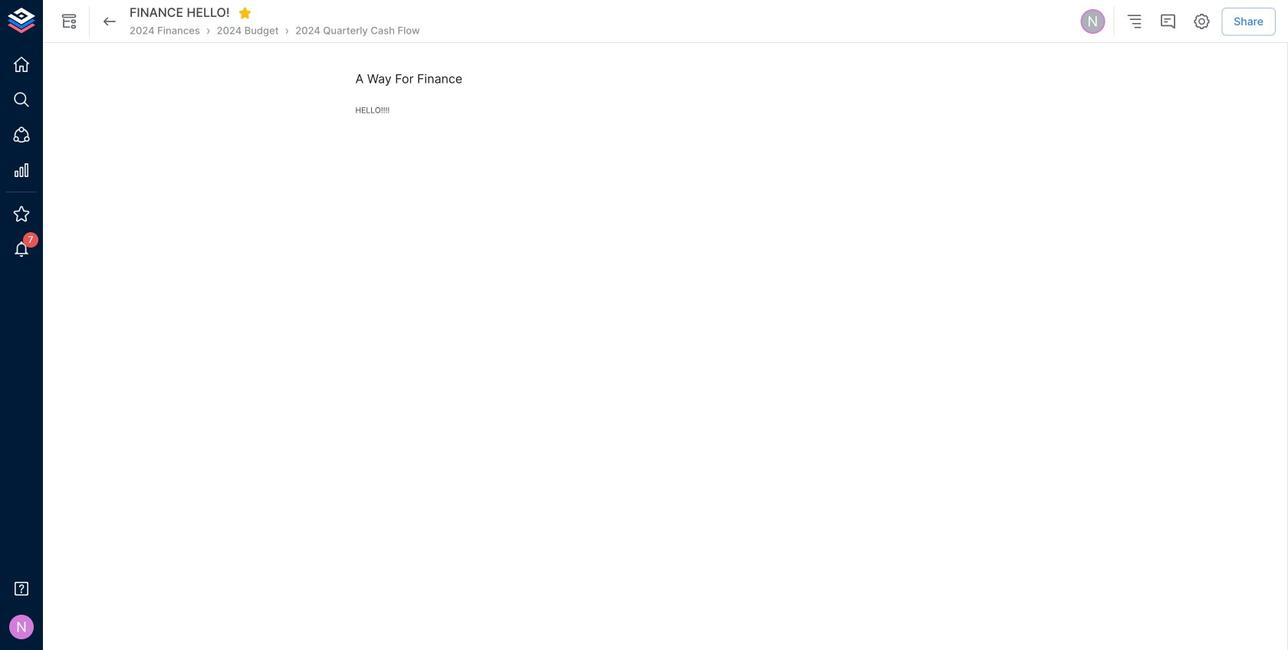 Task type: locate. For each thing, give the bounding box(es) containing it.
remove favorite image
[[238, 6, 252, 20]]

table of contents image
[[1125, 12, 1144, 31]]

go back image
[[100, 12, 119, 31]]

comments image
[[1159, 12, 1177, 31]]



Task type: describe. For each thing, give the bounding box(es) containing it.
settings image
[[1193, 12, 1211, 31]]

show wiki image
[[60, 12, 78, 31]]



Task type: vqa. For each thing, say whether or not it's contained in the screenshot.
"go back" icon
yes



